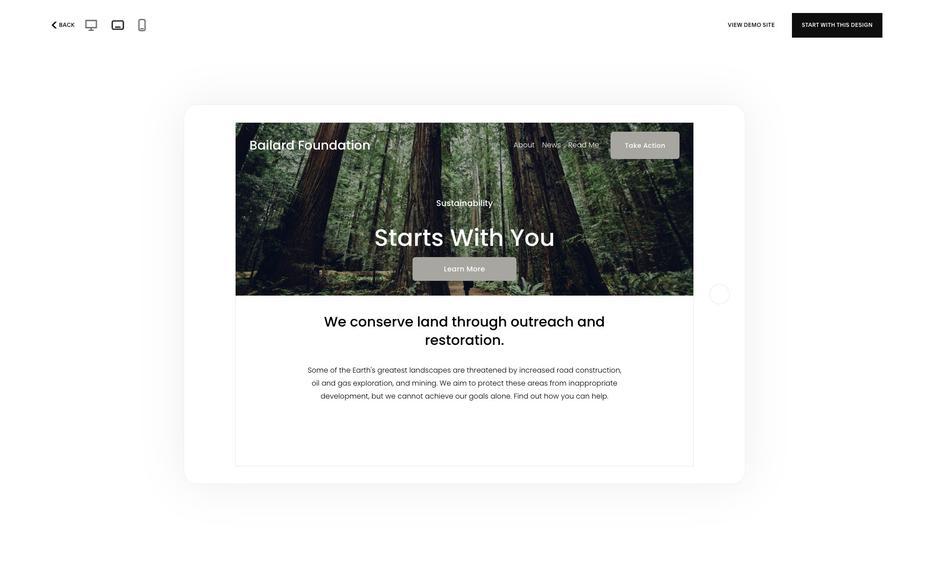 Task type: describe. For each thing, give the bounding box(es) containing it.
memberships
[[104, 22, 151, 31]]

services
[[258, 22, 287, 31]]

almar image
[[344, 134, 586, 456]]

start
[[802, 22, 820, 28]]

local
[[294, 22, 312, 31]]

design
[[852, 22, 873, 28]]

remove lusaka from your favorites list image
[[297, 84, 307, 94]]

courses
[[224, 22, 252, 31]]

start with this design button
[[792, 13, 883, 37]]

preview template on a tablet device image
[[109, 17, 126, 33]]

5 - from the left
[[219, 22, 222, 31]]

back
[[59, 22, 75, 28]]

3 - from the left
[[153, 22, 155, 31]]

online store - portfolio - memberships - blog - scheduling - courses - services - local business
[[20, 22, 344, 31]]

business
[[314, 22, 344, 31]]

this
[[837, 22, 850, 28]]

store
[[44, 22, 62, 31]]

lusaka image
[[72, 0, 314, 73]]

7 - from the left
[[289, 22, 292, 31]]

cadere
[[616, 83, 645, 92]]

scheduling
[[179, 22, 217, 31]]

degraw
[[344, 83, 375, 92]]

view
[[728, 22, 743, 28]]

1 - from the left
[[64, 22, 67, 31]]



Task type: locate. For each thing, give the bounding box(es) containing it.
altaloma image
[[616, 134, 858, 456]]

-
[[64, 22, 67, 31], [99, 22, 102, 31], [153, 22, 155, 31], [174, 22, 177, 31], [219, 22, 222, 31], [254, 22, 257, 31], [289, 22, 292, 31]]

- left blog
[[153, 22, 155, 31]]

degraw image
[[344, 0, 586, 73]]

4 - from the left
[[174, 22, 177, 31]]

demo
[[744, 22, 762, 28]]

preview template on a mobile device image
[[135, 18, 149, 32]]

6 - from the left
[[254, 22, 257, 31]]

online
[[20, 22, 42, 31]]

view demo site link
[[728, 13, 775, 37]]

blog
[[157, 22, 173, 31]]

brower image
[[616, 516, 858, 563]]

with
[[821, 22, 836, 28]]

amal image
[[72, 516, 314, 563]]

view demo site
[[728, 22, 775, 28]]

- right blog
[[174, 22, 177, 31]]

bailard image
[[72, 134, 314, 456]]

- left the preview template on a tablet device image
[[99, 22, 102, 31]]

site
[[763, 22, 775, 28]]

start with this design
[[802, 22, 873, 28]]

2 - from the left
[[99, 22, 102, 31]]

almar
[[344, 465, 370, 474]]

- right 'store'
[[64, 22, 67, 31]]

altaloma
[[616, 465, 655, 474]]

- right courses
[[254, 22, 257, 31]]

arcade image
[[344, 516, 586, 563]]

portfolio
[[68, 22, 97, 31]]

- left courses
[[219, 22, 222, 31]]

back button
[[46, 15, 77, 35]]

cadere image
[[616, 0, 858, 73]]

preview template on a desktop device image
[[82, 18, 100, 32]]

- left the local
[[289, 22, 292, 31]]



Task type: vqa. For each thing, say whether or not it's contained in the screenshot.
the leftmost get
no



